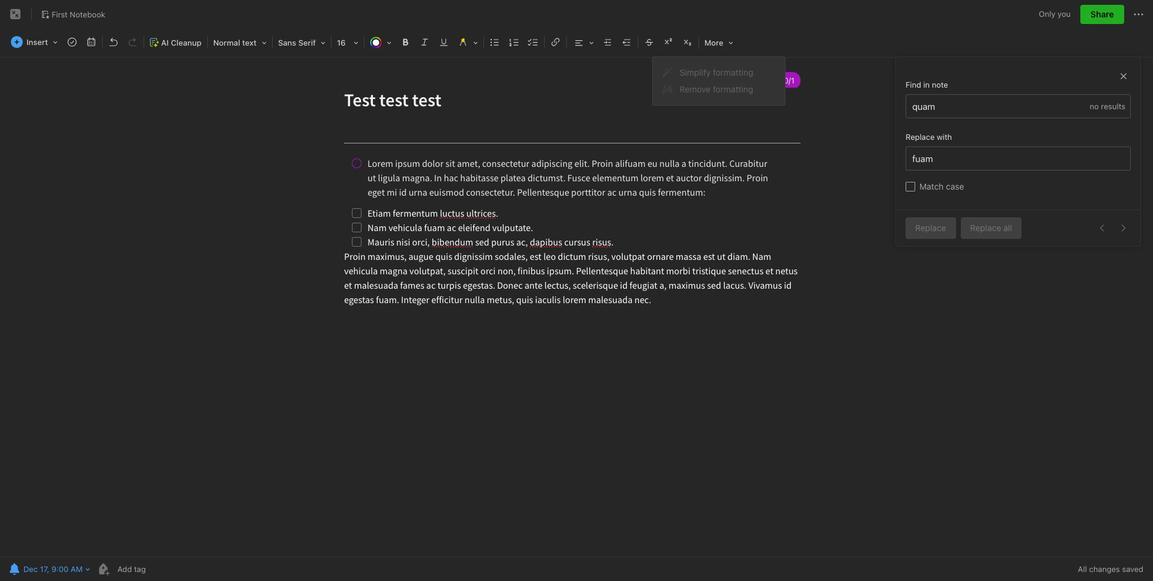 Task type: vqa. For each thing, say whether or not it's contained in the screenshot.
TREE at the left of page
no



Task type: describe. For each thing, give the bounding box(es) containing it.
formatting for simplify formatting
[[713, 67, 753, 77]]

all
[[1078, 565, 1087, 574]]

more actions image
[[1131, 7, 1146, 22]]

Add tag field
[[116, 564, 206, 575]]

strikethrough image
[[641, 34, 658, 50]]

sans serif
[[278, 38, 316, 47]]

serif
[[298, 38, 316, 47]]

only
[[1039, 9, 1055, 19]]

formatting for remove formatting
[[713, 84, 753, 94]]

ai
[[161, 38, 169, 47]]

more
[[704, 38, 723, 47]]

match
[[919, 181, 944, 192]]

Insert field
[[8, 34, 62, 50]]

More field
[[700, 34, 737, 51]]

case
[[946, 181, 964, 192]]

sans
[[278, 38, 296, 47]]

only you
[[1039, 9, 1071, 19]]

dec
[[23, 565, 38, 574]]

first notebook
[[52, 9, 105, 19]]

add tag image
[[96, 562, 110, 577]]

no results
[[1090, 101, 1125, 111]]

share button
[[1080, 5, 1124, 24]]

first
[[52, 9, 68, 19]]

all changes saved
[[1078, 565, 1143, 574]]

ai cleanup
[[161, 38, 201, 47]]

calendar event image
[[83, 34, 100, 50]]

normal
[[213, 38, 240, 47]]

note window element
[[0, 0, 1153, 581]]

notebook
[[70, 9, 105, 19]]

Edit reminder field
[[6, 561, 91, 578]]

remove formatting link
[[653, 81, 785, 98]]

collapse note image
[[8, 7, 23, 22]]

normal text
[[213, 38, 257, 47]]

numbered list image
[[506, 34, 522, 50]]

am
[[71, 565, 83, 574]]

Match case checkbox
[[906, 182, 915, 191]]

no
[[1090, 101, 1099, 111]]

remove
[[680, 84, 711, 94]]

close image
[[1118, 70, 1130, 82]]

insert link image
[[547, 34, 564, 50]]

simplify formatting
[[680, 67, 753, 77]]

share
[[1091, 9, 1114, 19]]

Heading level field
[[209, 34, 271, 51]]



Task type: locate. For each thing, give the bounding box(es) containing it.
indent image
[[599, 34, 616, 50]]

outdent image
[[619, 34, 635, 50]]

replace inside button
[[915, 223, 946, 233]]

0 vertical spatial formatting
[[713, 67, 753, 77]]

formatting down 'simplify formatting' 'link'
[[713, 84, 753, 94]]

remove formatting
[[680, 84, 753, 94]]

checklist image
[[525, 34, 542, 50]]

17,
[[40, 565, 49, 574]]

italic image
[[416, 34, 433, 50]]

dropdown list menu
[[653, 64, 785, 98]]

bulleted list image
[[486, 34, 503, 50]]

1 formatting from the top
[[713, 67, 753, 77]]

16
[[337, 38, 346, 47]]

superscript image
[[660, 34, 677, 50]]

saved
[[1122, 565, 1143, 574]]

you
[[1058, 9, 1071, 19]]

9:00
[[51, 565, 68, 574]]

replace for replace with
[[906, 132, 935, 142]]

find
[[906, 80, 921, 89]]

Font family field
[[274, 34, 330, 51]]

changes
[[1089, 565, 1120, 574]]

match case
[[919, 181, 964, 192]]

undo image
[[105, 34, 122, 50]]

find in note
[[906, 80, 948, 89]]

first notebook button
[[37, 6, 109, 23]]

dec 17, 9:00 am button
[[6, 561, 84, 578]]

formatting inside 'link'
[[713, 67, 753, 77]]

simplify formatting link
[[653, 64, 785, 81]]

note
[[932, 80, 948, 89]]

replace left the with
[[906, 132, 935, 142]]

task image
[[64, 34, 80, 50]]

underline image
[[435, 34, 452, 50]]

replace for replace
[[915, 223, 946, 233]]

with
[[937, 132, 952, 142]]

insert
[[26, 37, 48, 47]]

Note Editor text field
[[0, 58, 1153, 557]]

Font size field
[[333, 34, 363, 51]]

simplify
[[680, 67, 711, 77]]

2 formatting from the top
[[713, 84, 753, 94]]

replace button
[[906, 217, 956, 239]]

text
[[242, 38, 257, 47]]

replace with
[[906, 132, 952, 142]]

subscript image
[[679, 34, 696, 50]]

replace for replace all
[[970, 223, 1001, 233]]

replace inside button
[[970, 223, 1001, 233]]

results
[[1101, 101, 1125, 111]]

in
[[923, 80, 930, 89]]

bold image
[[397, 34, 414, 50]]

replace
[[906, 132, 935, 142], [915, 223, 946, 233], [970, 223, 1001, 233]]

Alignment field
[[568, 34, 598, 51]]

ai cleanup button
[[145, 34, 206, 51]]

More actions field
[[1131, 5, 1146, 24]]

cleanup
[[171, 38, 201, 47]]

Replace with text field
[[911, 147, 1125, 170]]

Highlight field
[[453, 34, 482, 51]]

1 vertical spatial formatting
[[713, 84, 753, 94]]

Font color field
[[366, 34, 396, 51]]

formatting up remove formatting link
[[713, 67, 753, 77]]

dec 17, 9:00 am
[[23, 565, 83, 574]]

replace down match
[[915, 223, 946, 233]]

replace all button
[[961, 217, 1022, 239]]

replace all
[[970, 223, 1012, 233]]

formatting
[[713, 67, 753, 77], [713, 84, 753, 94]]

all
[[1003, 223, 1012, 233]]

replace left all
[[970, 223, 1001, 233]]

Find in note text field
[[911, 95, 1090, 118]]



